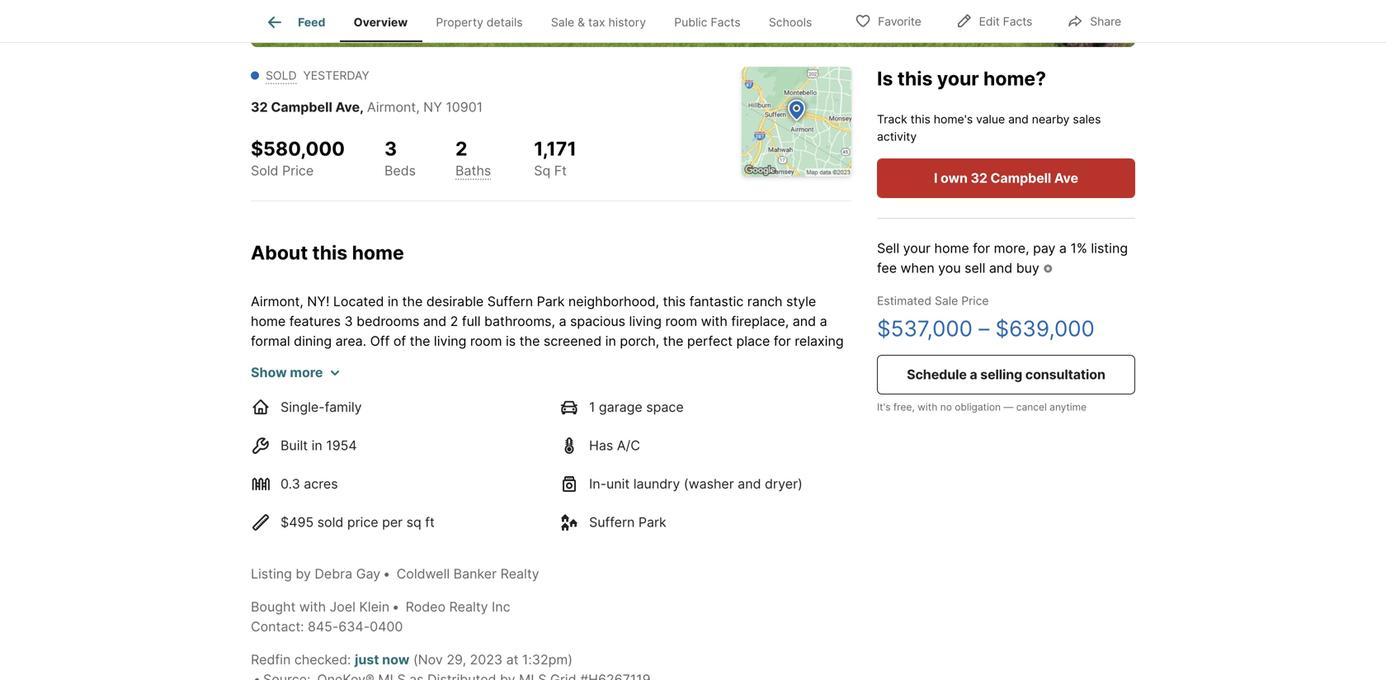 Task type: locate. For each thing, give the bounding box(es) containing it.
screened
[[544, 333, 602, 349]]

this right track
[[911, 112, 931, 126]]

klein
[[359, 599, 390, 615]]

winning up taxes
[[386, 570, 435, 587]]

award down landmark
[[335, 551, 373, 567]]

and right value
[[1009, 112, 1029, 126]]

when
[[901, 260, 935, 276]]

0 horizontal spatial are
[[523, 590, 543, 606]]

sold
[[266, 69, 297, 83]]

0 vertical spatial winning
[[377, 551, 425, 567]]

ave down yesterday
[[335, 99, 360, 115]]

price for sold price
[[282, 162, 314, 178]]

hiking
[[540, 531, 577, 547]]

0 vertical spatial new
[[636, 372, 662, 389]]

0 horizontal spatial spacious
[[570, 313, 626, 329]]

a inside sell your home for more, pay a 1% listing fee when you sell and buy
[[1060, 240, 1067, 256]]

1 vertical spatial •
[[392, 599, 400, 615]]

to
[[449, 392, 462, 408], [601, 511, 613, 527], [746, 551, 759, 567]]

nearby inside track this home's value and nearby sales activity
[[1032, 112, 1070, 126]]

ave
[[335, 99, 360, 115], [1055, 170, 1079, 186]]

this inside track this home's value and nearby sales activity
[[911, 112, 931, 126]]

sale up $537,000
[[935, 294, 958, 308]]

room up the renovated
[[470, 333, 502, 349]]

full up partially
[[807, 392, 825, 408]]

2 up baths
[[456, 137, 468, 160]]

2 vertical spatial 2
[[795, 392, 803, 408]]

and down partially
[[760, 432, 784, 448]]

1 horizontal spatial campbell
[[991, 170, 1052, 186]]

this for your
[[898, 67, 933, 90]]

1 horizontal spatial great
[[681, 511, 713, 527]]

0 vertical spatial ave
[[335, 99, 360, 115]]

living up porch,
[[629, 313, 662, 329]]

a inside button
[[970, 366, 978, 382]]

your up when
[[903, 240, 931, 256]]

0.3
[[281, 476, 300, 492]]

2 up partially
[[795, 392, 803, 408]]

a down granite
[[704, 372, 711, 389]]

facts inside public facts tab
[[711, 15, 741, 29]]

second
[[607, 471, 653, 488]]

3 up area.
[[345, 313, 353, 329]]

1 vertical spatial room
[[470, 333, 502, 349]]

3 inside 3 beds
[[385, 137, 397, 160]]

on down walkway
[[717, 471, 733, 488]]

fantastic
[[690, 293, 744, 309]]

2 inside 2 baths
[[456, 137, 468, 160]]

park up commuter
[[639, 514, 667, 530]]

overview
[[354, 15, 408, 29]]

1 horizontal spatial ave
[[1055, 170, 1079, 186]]

show more button
[[251, 363, 340, 382]]

sold yesterday
[[266, 69, 369, 83]]

1 floors from the left
[[364, 432, 400, 448]]

home's
[[934, 112, 973, 126]]

opportunity
[[748, 570, 821, 587]]

street view button
[[264, 1, 380, 34]]

to right access
[[449, 392, 462, 408]]

2 vertical spatial at
[[506, 651, 519, 667]]

into
[[251, 511, 274, 527]]

1 vertical spatial garage
[[429, 471, 473, 488]]

realty
[[501, 566, 539, 582], [449, 599, 488, 615]]

1 horizontal spatial on
[[717, 471, 733, 488]]

overview tab
[[340, 2, 422, 42]]

just
[[355, 651, 379, 667]]

listing by debra gay • coldwell banker realty
[[251, 566, 539, 582]]

suffern up the hiking
[[525, 511, 571, 527]]

home inside sell your home for more, pay a 1% listing fee when you sell and buy
[[935, 240, 970, 256]]

0 horizontal spatial more
[[290, 364, 323, 380]]

neighborhood, down plus
[[551, 491, 642, 507]]

0 vertical spatial garage
[[599, 399, 643, 415]]

banker
[[454, 566, 497, 582]]

1 vertical spatial 2
[[450, 313, 458, 329]]

2
[[456, 137, 468, 160], [450, 313, 458, 329], [795, 392, 803, 408]]

realty left inc
[[449, 599, 488, 615]]

suffern down spook
[[438, 570, 484, 587]]

coldwell
[[397, 566, 450, 582]]

0 horizontal spatial your
[[903, 240, 931, 256]]

0 horizontal spatial ave
[[335, 99, 360, 115]]

kitchen down eat
[[531, 372, 576, 389]]

new
[[636, 372, 662, 389], [334, 432, 360, 448], [569, 452, 595, 468]]

beds
[[385, 162, 416, 178]]

unit
[[607, 476, 630, 492]]

additional
[[507, 432, 568, 448]]

2 , from the left
[[416, 99, 420, 115]]

1 horizontal spatial to
[[601, 511, 613, 527]]

0 horizontal spatial •
[[383, 566, 390, 582]]

i own 32 campbell ave
[[934, 170, 1079, 186]]

1 vertical spatial at
[[295, 551, 307, 567]]

1 vertical spatial spacious
[[685, 392, 740, 408]]

1 vertical spatial 1
[[396, 471, 402, 488]]

0 horizontal spatial paver
[[665, 452, 700, 468]]

living up "recently"
[[434, 333, 467, 349]]

0 horizontal spatial to
[[449, 392, 462, 408]]

0 vertical spatial out
[[450, 372, 470, 389]]

of
[[394, 333, 406, 349], [705, 491, 718, 507], [463, 511, 476, 527], [251, 551, 264, 567]]

and up partially
[[744, 392, 767, 408]]

0 horizontal spatial located
[[251, 570, 302, 587]]

for up partially
[[789, 372, 806, 389]]

in right eat
[[566, 353, 577, 369]]

formal
[[251, 333, 290, 349]]

–
[[979, 316, 990, 342]]

garage up such
[[429, 471, 473, 488]]

facts for public facts
[[711, 15, 741, 29]]

out
[[450, 372, 470, 389], [526, 412, 546, 428]]

1 vertical spatial price
[[962, 294, 989, 308]]

634-
[[339, 618, 370, 634]]

lafayette
[[363, 531, 422, 547]]

campbell down track this home's value and nearby sales activity at right top
[[991, 170, 1052, 186]]

inventory
[[543, 570, 601, 587]]

facts right public
[[711, 15, 741, 29]]

0 horizontal spatial floors
[[364, 432, 400, 448]]

0 horizontal spatial sale
[[551, 15, 575, 29]]

• for klein
[[392, 599, 400, 615]]

0 horizontal spatial bedrooms
[[357, 313, 420, 329]]

all down driveway
[[688, 491, 702, 507]]

0 horizontal spatial at
[[295, 551, 307, 567]]

meander
[[793, 491, 848, 507]]

ft
[[425, 514, 435, 530]]

0 vertical spatial located
[[333, 293, 384, 309]]

0 vertical spatial 2
[[456, 137, 468, 160]]

living down level, on the bottom left of the page
[[572, 432, 604, 448]]

1 vertical spatial has
[[575, 511, 597, 527]]

1 horizontal spatial ,
[[416, 99, 420, 115]]

star
[[494, 590, 519, 606]]

32 down sold
[[251, 99, 268, 115]]

full
[[462, 313, 481, 329], [807, 392, 825, 408]]

$580,000 sold price
[[251, 137, 345, 178]]

and inside sell your home for more, pay a 1% listing fee when you sell and buy
[[989, 260, 1013, 276]]

still
[[619, 570, 640, 587]]

laundry down water,
[[634, 476, 680, 492]]

0 horizontal spatial park
[[537, 293, 565, 309]]

1 horizontal spatial your
[[937, 67, 979, 90]]

in right built
[[312, 437, 323, 453]]

the down $495
[[278, 531, 298, 547]]

2 down desirable on the top left of the page
[[450, 313, 458, 329]]

listing
[[251, 566, 292, 582]]

remodeled.
[[390, 412, 461, 428]]

is left still at left
[[605, 570, 615, 587]]

at right golf
[[295, 551, 307, 567]]

features
[[289, 313, 341, 329]]

1 horizontal spatial located
[[333, 293, 384, 309]]

throughout,
[[373, 452, 446, 468]]

0 vertical spatial park
[[537, 293, 565, 309]]

buy
[[1017, 260, 1040, 276]]

for down fireplace,
[[774, 333, 791, 349]]

1 horizontal spatial spacious
[[685, 392, 740, 408]]

1 vertical spatial have
[[322, 412, 352, 428]]

suffern up bathrooms,
[[488, 293, 533, 309]]

plus
[[567, 471, 593, 488]]

this up ny!
[[312, 241, 348, 264]]

bought
[[251, 599, 296, 615]]

2 vertical spatial to
[[746, 551, 759, 567]]

1 horizontal spatial room
[[666, 313, 697, 329]]

place down counters
[[751, 372, 785, 389]]

at
[[581, 531, 593, 547], [295, 551, 307, 567], [506, 651, 519, 667]]

1 vertical spatial sale
[[935, 294, 958, 308]]

0 vertical spatial kitchen
[[581, 353, 626, 369]]

out down "recently"
[[450, 372, 470, 389]]

edit facts button
[[942, 4, 1047, 38]]

schools.
[[488, 570, 539, 587]]

fee
[[877, 260, 897, 276]]

0 vertical spatial full
[[462, 313, 481, 329]]

1 vertical spatial new
[[334, 432, 360, 448]]

nearby down suffern park
[[621, 531, 664, 547]]

0 horizontal spatial out
[[450, 372, 470, 389]]

1 vertical spatial 32
[[971, 170, 988, 186]]

room
[[666, 313, 697, 329], [470, 333, 502, 349]]

you left sell
[[939, 260, 961, 276]]

tab list containing feed
[[251, 0, 840, 42]]

out up 'additional'
[[526, 412, 546, 428]]

a up nj/nyc.
[[788, 531, 796, 547]]

public facts
[[674, 15, 741, 29]]

1 vertical spatial great
[[471, 432, 503, 448]]

price
[[347, 514, 378, 530]]

1 horizontal spatial more
[[345, 491, 376, 507]]

3 up beds
[[385, 137, 397, 160]]

full down desirable on the top left of the page
[[462, 313, 481, 329]]

facts inside edit facts button
[[1003, 14, 1033, 28]]

price inside 'estimated sale price $537,000 – $639,000'
[[962, 294, 989, 308]]

are right star
[[523, 590, 543, 606]]

bathrooms
[[251, 412, 318, 428]]

0 horizontal spatial 1
[[396, 471, 402, 488]]

floors down been
[[364, 432, 400, 448]]

stainless
[[251, 372, 306, 389]]

you up been
[[342, 392, 365, 408]]

• right gay
[[383, 566, 390, 582]]

price down $580,000
[[282, 162, 314, 178]]

1 vertical spatial are
[[523, 590, 543, 606]]

0 horizontal spatial price
[[282, 162, 314, 178]]

park up bathrooms,
[[537, 293, 565, 309]]

1 down onto
[[589, 399, 595, 415]]

0 horizontal spatial all
[[479, 511, 493, 527]]

2 vertical spatial new
[[569, 452, 595, 468]]

home inside airmont, ny! located in the desirable suffern park neighborhood, this fantastic ranch style home features 3 bedrooms and 2 full bathrooms, a spacious living room with fireplace, and a formal dining area. off of the living room is the screened in porch, the perfect place for relaxing on a crisp fall evening. the recently renovated eat in kitchen boasts granite counters and stainless steel appliances. step out from the kitchen onto the new deck, a great place for grilling, where you have access to the backyard. the 3 bedrooms are spacious and the 2 full bathrooms have been remodeled. the walk-out lower level, with laundry room, is partially finished with new floors and offers great additional living space. hardwood floors and young anderson windows throughout, roof is 3 years old, new hot water, paver walkway and paver patio. the house has a 1 car garage and driveway, plus a second driveway on haskell avenue, affording even more parking! such an awesome neighborhood, where all of the streets meander into one another. take advantage of all that suffern has to offer with great restaurants, shops, and the landmark lafayette movie theater. go hiking at the nearby state parks or play a round of golf at the award winning spook rock golf course. great commuter location to nj/nyc. located in the award winning suffern schools. inventory is still so low grab this opportunity because it won't last! taxes with basic star are $13,699.
[[251, 313, 286, 329]]

the up boasts
[[663, 333, 684, 349]]

0 vertical spatial price
[[282, 162, 314, 178]]

with up "space."
[[624, 412, 650, 428]]

room up perfect
[[666, 313, 697, 329]]

0 vertical spatial sale
[[551, 15, 575, 29]]

1 vertical spatial campbell
[[991, 170, 1052, 186]]

taxes
[[386, 590, 423, 606]]

1 vertical spatial park
[[639, 514, 667, 530]]

share button
[[1053, 4, 1136, 38]]

spacious up the screened
[[570, 313, 626, 329]]

with left no
[[918, 401, 938, 413]]

sold link
[[266, 69, 297, 83]]

awesome
[[488, 491, 547, 507]]

1 left car
[[396, 471, 402, 488]]

for
[[973, 240, 990, 256], [774, 333, 791, 349], [789, 372, 806, 389]]

1 vertical spatial you
[[342, 392, 365, 408]]

go
[[518, 531, 536, 547]]

winning down 'lafayette'
[[377, 551, 425, 567]]

share
[[1090, 14, 1122, 28]]

are down deck,
[[661, 392, 681, 408]]

32 inside button
[[971, 170, 988, 186]]

suffern park
[[589, 514, 667, 530]]

, left ny
[[416, 99, 420, 115]]

2 horizontal spatial home
[[935, 240, 970, 256]]

home?
[[984, 67, 1047, 90]]

0 horizontal spatial room
[[470, 333, 502, 349]]

$13,699.
[[546, 590, 600, 606]]

you
[[939, 260, 961, 276], [342, 392, 365, 408]]

at up great
[[581, 531, 593, 547]]

1 horizontal spatial facts
[[1003, 14, 1033, 28]]

1 horizontal spatial kitchen
[[581, 353, 626, 369]]

and inside track this home's value and nearby sales activity
[[1009, 112, 1029, 126]]

a down formal
[[270, 353, 278, 369]]

0 vertical spatial laundry
[[654, 412, 701, 428]]

grilling,
[[251, 392, 296, 408]]

0 vertical spatial great
[[715, 372, 748, 389]]

at right 2023
[[506, 651, 519, 667]]

realty up star
[[501, 566, 539, 582]]

for inside sell your home for more, pay a 1% listing fee when you sell and buy
[[973, 240, 990, 256]]

listing
[[1091, 240, 1128, 256]]

1 vertical spatial place
[[751, 372, 785, 389]]

home for this
[[352, 241, 404, 264]]

located right ny!
[[333, 293, 384, 309]]

estimated
[[877, 294, 932, 308]]

your inside sell your home for more, pay a 1% listing fee when you sell and buy
[[903, 240, 931, 256]]

great down counters
[[715, 372, 748, 389]]

0 vertical spatial living
[[629, 313, 662, 329]]

desirable
[[427, 293, 484, 309]]

0 horizontal spatial new
[[334, 432, 360, 448]]

(nov
[[413, 651, 443, 667]]

home for your
[[935, 240, 970, 256]]

and down desirable on the top left of the page
[[423, 313, 447, 329]]

public facts tab
[[660, 2, 755, 42]]

0 horizontal spatial have
[[322, 412, 352, 428]]

• for gay
[[383, 566, 390, 582]]

1 horizontal spatial price
[[962, 294, 989, 308]]

driveway,
[[504, 471, 563, 488]]

bedrooms up level, on the bottom left of the page
[[594, 392, 657, 408]]

$495 sold price per sq ft
[[281, 514, 435, 530]]

price inside $580,000 sold price
[[282, 162, 314, 178]]

show
[[251, 364, 287, 380]]

grab
[[687, 570, 718, 587]]

car
[[406, 471, 426, 488]]

, left the airmont
[[360, 99, 364, 115]]

new down boasts
[[636, 372, 662, 389]]

ave down sales at the right of page
[[1055, 170, 1079, 186]]

and up haskell
[[761, 452, 785, 468]]

renovated
[[476, 353, 539, 369]]

0 horizontal spatial realty
[[449, 599, 488, 615]]

all up theater.
[[479, 511, 493, 527]]

a/c
[[617, 437, 640, 453]]

0 horizontal spatial ,
[[360, 99, 364, 115]]

garage inside airmont, ny! located in the desirable suffern park neighborhood, this fantastic ranch style home features 3 bedrooms and 2 full bathrooms, a spacious living room with fireplace, and a formal dining area. off of the living room is the screened in porch, the perfect place for relaxing on a crisp fall evening. the recently renovated eat in kitchen boasts granite counters and stainless steel appliances. step out from the kitchen onto the new deck, a great place for grilling, where you have access to the backyard. the 3 bedrooms are spacious and the 2 full bathrooms have been remodeled. the walk-out lower level, with laundry room, is partially finished with new floors and offers great additional living space. hardwood floors and young anderson windows throughout, roof is 3 years old, new hot water, paver walkway and paver patio. the house has a 1 car garage and driveway, plus a second driveway on haskell avenue, affording even more parking! such an awesome neighborhood, where all of the streets meander into one another. take advantage of all that suffern has to offer with great restaurants, shops, and the landmark lafayette movie theater. go hiking at the nearby state parks or play a round of golf at the award winning spook rock golf course. great commuter location to nj/nyc. located in the award winning suffern schools. inventory is still so low grab this opportunity because it won't last! taxes with basic star are $13,699.
[[429, 471, 473, 488]]

1 vertical spatial realty
[[449, 599, 488, 615]]

1 horizontal spatial •
[[392, 599, 400, 615]]

paver up driveway
[[665, 452, 700, 468]]

32
[[251, 99, 268, 115], [971, 170, 988, 186]]

is this your home?
[[877, 67, 1047, 90]]

joel
[[330, 599, 356, 615]]

1 horizontal spatial you
[[939, 260, 961, 276]]

1 vertical spatial where
[[646, 491, 684, 507]]

• right klein
[[392, 599, 400, 615]]

great down walk-
[[471, 432, 503, 448]]

offers
[[430, 432, 467, 448]]

nearby inside airmont, ny! located in the desirable suffern park neighborhood, this fantastic ranch style home features 3 bedrooms and 2 full bathrooms, a spacious living room with fireplace, and a formal dining area. off of the living room is the screened in porch, the perfect place for relaxing on a crisp fall evening. the recently renovated eat in kitchen boasts granite counters and stainless steel appliances. step out from the kitchen onto the new deck, a great place for grilling, where you have access to the backyard. the 3 bedrooms are spacious and the 2 full bathrooms have been remodeled. the walk-out lower level, with laundry room, is partially finished with new floors and offers great additional living space. hardwood floors and young anderson windows throughout, roof is 3 years old, new hot water, paver walkway and paver patio. the house has a 1 car garage and driveway, plus a second driveway on haskell avenue, affording even more parking! such an awesome neighborhood, where all of the streets meander into one another. take advantage of all that suffern has to offer with great restaurants, shops, and the landmark lafayette movie theater. go hiking at the nearby state parks or play a round of golf at the award winning spook rock golf course. great commuter location to nj/nyc. located in the award winning suffern schools. inventory is still so low grab this opportunity because it won't last! taxes with basic star are $13,699.
[[621, 531, 664, 547]]

sale inside 'estimated sale price $537,000 – $639,000'
[[935, 294, 958, 308]]

on down formal
[[251, 353, 267, 369]]

you inside airmont, ny! located in the desirable suffern park neighborhood, this fantastic ranch style home features 3 bedrooms and 2 full bathrooms, a spacious living room with fireplace, and a formal dining area. off of the living room is the screened in porch, the perfect place for relaxing on a crisp fall evening. the recently renovated eat in kitchen boasts granite counters and stainless steel appliances. step out from the kitchen onto the new deck, a great place for grilling, where you have access to the backyard. the 3 bedrooms are spacious and the 2 full bathrooms have been remodeled. the walk-out lower level, with laundry room, is partially finished with new floors and offers great additional living space. hardwood floors and young anderson windows throughout, roof is 3 years old, new hot water, paver walkway and paver patio. the house has a 1 car garage and driveway, plus a second driveway on haskell avenue, affording even more parking! such an awesome neighborhood, where all of the streets meander into one another. take advantage of all that suffern has to offer with great restaurants, shops, and the landmark lafayette movie theater. go hiking at the nearby state parks or play a round of golf at the award winning spook rock golf course. great commuter location to nj/nyc. located in the award winning suffern schools. inventory is still so low grab this opportunity because it won't last! taxes with basic star are $13,699.
[[342, 392, 365, 408]]

spacious up room,
[[685, 392, 740, 408]]

tab list
[[251, 0, 840, 42]]

great
[[715, 372, 748, 389], [471, 432, 503, 448], [681, 511, 713, 527]]

show more
[[251, 364, 323, 380]]

1 vertical spatial ave
[[1055, 170, 1079, 186]]

more inside dropdown button
[[290, 364, 323, 380]]

garage up "space."
[[599, 399, 643, 415]]

the
[[402, 293, 423, 309], [410, 333, 430, 349], [520, 333, 540, 349], [663, 333, 684, 349], [507, 372, 527, 389], [612, 372, 632, 389], [465, 392, 486, 408], [771, 392, 791, 408], [722, 491, 742, 507], [278, 531, 298, 547], [597, 531, 617, 547], [311, 551, 331, 567], [320, 570, 340, 587]]

1 paver from the left
[[665, 452, 700, 468]]



Task type: describe. For each thing, give the bounding box(es) containing it.
1 horizontal spatial realty
[[501, 566, 539, 582]]

single-family
[[281, 399, 362, 415]]

0 vertical spatial campbell
[[271, 99, 332, 115]]

1 vertical spatial to
[[601, 511, 613, 527]]

sale inside tab
[[551, 15, 575, 29]]

0 vertical spatial bedrooms
[[357, 313, 420, 329]]

the down landmark
[[311, 551, 331, 567]]

a up relaxing
[[820, 313, 827, 329]]

schools tab
[[755, 2, 826, 42]]

perfect
[[687, 333, 733, 349]]

0 vertical spatial spacious
[[570, 313, 626, 329]]

round
[[800, 531, 836, 547]]

anderson
[[251, 452, 311, 468]]

845-
[[308, 618, 339, 634]]

2 horizontal spatial great
[[715, 372, 748, 389]]

walk-
[[492, 412, 526, 428]]

hardwood
[[653, 432, 718, 448]]

roof
[[450, 452, 475, 468]]

finished
[[251, 432, 300, 448]]

property details tab
[[422, 2, 537, 42]]

that
[[497, 511, 522, 527]]

with down coldwell
[[427, 590, 453, 606]]

granite
[[676, 353, 719, 369]]

$580,000
[[251, 137, 345, 160]]

2 vertical spatial for
[[789, 372, 806, 389]]

schedule
[[907, 366, 967, 382]]

1 vertical spatial located
[[251, 570, 302, 587]]

you inside sell your home for more, pay a 1% listing fee when you sell and buy
[[939, 260, 961, 276]]

golf
[[507, 551, 532, 567]]

old,
[[542, 452, 565, 468]]

0 vertical spatial award
[[335, 551, 373, 567]]

0 vertical spatial neighborhood,
[[569, 293, 659, 309]]

in up it
[[305, 570, 316, 587]]

32 campbell ave , airmont , ny 10901
[[251, 99, 483, 115]]

1 , from the left
[[360, 99, 364, 115]]

1 horizontal spatial living
[[572, 432, 604, 448]]

1 vertical spatial laundry
[[634, 476, 680, 492]]

in left porch,
[[605, 333, 616, 349]]

one
[[278, 511, 301, 527]]

1 horizontal spatial where
[[646, 491, 684, 507]]

this down location
[[721, 570, 744, 587]]

airmont, ny! located in the desirable suffern park neighborhood, this fantastic ranch style home features 3 bedrooms and 2 full bathrooms, a spacious living room with fireplace, and a formal dining area. off of the living room is the screened in porch, the perfect place for relaxing on a crisp fall evening. the recently renovated eat in kitchen boasts granite counters and stainless steel appliances. step out from the kitchen onto the new deck, a great place for grilling, where you have access to the backyard. the 3 bedrooms are spacious and the 2 full bathrooms have been remodeled. the walk-out lower level, with laundry room, is partially finished with new floors and offers great additional living space. hardwood floors and young anderson windows throughout, roof is 3 years old, new hot water, paver walkway and paver patio. the house has a 1 car garage and driveway, plus a second driveway on haskell avenue, affording even more parking! such an awesome neighborhood, where all of the streets meander into one another. take advantage of all that suffern has to offer with great restaurants, shops, and the landmark lafayette movie theater. go hiking at the nearby state parks or play a round of golf at the award winning spook rock golf course. great commuter location to nj/nyc. located in the award winning suffern schools. inventory is still so low grab this opportunity because it won't last! taxes with basic star are $13,699.
[[251, 293, 848, 606]]

0 horizontal spatial on
[[251, 353, 267, 369]]

price for $537,000 – $639,000
[[962, 294, 989, 308]]

golf
[[267, 551, 291, 567]]

1 vertical spatial neighborhood,
[[551, 491, 642, 507]]

or
[[742, 531, 755, 547]]

suffern up great
[[589, 514, 635, 530]]

counters
[[723, 353, 778, 369]]

the down anderson
[[290, 471, 314, 488]]

campbell inside button
[[991, 170, 1052, 186]]

a left unit
[[596, 471, 604, 488]]

is right room,
[[744, 412, 754, 428]]

this for home's
[[911, 112, 931, 126]]

ny
[[424, 99, 442, 115]]

1 vertical spatial kitchen
[[531, 372, 576, 389]]

1 vertical spatial on
[[717, 471, 733, 488]]

street
[[301, 10, 336, 24]]

the right onto
[[612, 372, 632, 389]]

debra
[[315, 566, 353, 582]]

deck,
[[666, 372, 700, 389]]

parking!
[[380, 491, 430, 507]]

parks
[[704, 531, 739, 547]]

0 vertical spatial 32
[[251, 99, 268, 115]]

family
[[325, 399, 362, 415]]

the down from
[[465, 392, 486, 408]]

2 horizontal spatial at
[[581, 531, 593, 547]]

it's free, with no obligation — cancel anytime
[[877, 401, 1087, 413]]

the up lower
[[555, 392, 579, 408]]

evening.
[[337, 353, 390, 369]]

with up '845-'
[[299, 599, 326, 615]]

1 inside airmont, ny! located in the desirable suffern park neighborhood, this fantastic ranch style home features 3 bedrooms and 2 full bathrooms, a spacious living room with fireplace, and a formal dining area. off of the living room is the screened in porch, the perfect place for relaxing on a crisp fall evening. the recently renovated eat in kitchen boasts granite counters and stainless steel appliances. step out from the kitchen onto the new deck, a great place for grilling, where you have access to the backyard. the 3 bedrooms are spacious and the 2 full bathrooms have been remodeled. the walk-out lower level, with laundry room, is partially finished with new floors and offers great additional living space. hardwood floors and young anderson windows throughout, roof is 3 years old, new hot water, paver walkway and paver patio. the house has a 1 car garage and driveway, plus a second driveway on haskell avenue, affording even more parking! such an awesome neighborhood, where all of the streets meander into one another. take advantage of all that suffern has to offer with great restaurants, shops, and the landmark lafayette movie theater. go hiking at the nearby state parks or play a round of golf at the award winning spook rock golf course. great commuter location to nj/nyc. located in the award winning suffern schools. inventory is still so low grab this opportunity because it won't last! taxes with basic star are $13,699.
[[396, 471, 402, 488]]

3 beds
[[385, 137, 416, 178]]

0 vertical spatial your
[[937, 67, 979, 90]]

windows
[[315, 452, 370, 468]]

and down into
[[251, 531, 274, 547]]

in-unit laundry (washer and dryer)
[[589, 476, 803, 492]]

0 vertical spatial to
[[449, 392, 462, 408]]

1 horizontal spatial out
[[526, 412, 546, 428]]

eat
[[542, 353, 562, 369]]

bathrooms,
[[484, 313, 555, 329]]

last!
[[357, 590, 383, 606]]

1 horizontal spatial park
[[639, 514, 667, 530]]

and down walkway
[[738, 476, 761, 492]]

gay
[[356, 566, 381, 582]]

access
[[402, 392, 445, 408]]

offer
[[617, 511, 647, 527]]

because
[[251, 590, 304, 606]]

2 horizontal spatial living
[[629, 313, 662, 329]]

redfin checked: just now (nov 29, 2023 at 1:32pm)
[[251, 651, 573, 667]]

of right off
[[394, 333, 406, 349]]

the up won't
[[320, 570, 340, 587]]

1 vertical spatial living
[[434, 333, 467, 349]]

spook
[[429, 551, 468, 567]]

the down bathrooms,
[[520, 333, 540, 349]]

estimated sale price $537,000 – $639,000
[[877, 294, 1095, 342]]

sale & tax history tab
[[537, 2, 660, 42]]

cancel
[[1017, 401, 1047, 413]]

0 vertical spatial place
[[737, 333, 770, 349]]

track
[[877, 112, 908, 126]]

with down fantastic at top
[[701, 313, 728, 329]]

0 horizontal spatial has
[[359, 471, 381, 488]]

1 horizontal spatial 1
[[589, 399, 595, 415]]

airmont
[[367, 99, 416, 115]]

schedule a selling consultation button
[[877, 355, 1136, 394]]

2 horizontal spatial to
[[746, 551, 759, 567]]

is up the renovated
[[506, 333, 516, 349]]

map entry image
[[742, 67, 852, 177]]

in up off
[[388, 293, 399, 309]]

3 left years
[[493, 452, 501, 468]]

0 vertical spatial are
[[661, 392, 681, 408]]

sold
[[317, 514, 344, 530]]

2 floors from the left
[[721, 432, 757, 448]]

of left golf
[[251, 551, 264, 567]]

even
[[311, 491, 341, 507]]

has a/c
[[589, 437, 640, 453]]

landmark
[[302, 531, 360, 547]]

the left desirable on the top left of the page
[[402, 293, 423, 309]]

the up step
[[394, 353, 418, 369]]

1 horizontal spatial garage
[[599, 399, 643, 415]]

by
[[296, 566, 311, 582]]

location
[[693, 551, 742, 567]]

0 horizontal spatial where
[[300, 392, 338, 408]]

a up parking!
[[385, 471, 392, 488]]

and down relaxing
[[782, 353, 805, 369]]

it
[[308, 590, 316, 606]]

laundry inside airmont, ny! located in the desirable suffern park neighborhood, this fantastic ranch style home features 3 bedrooms and 2 full bathrooms, a spacious living room with fireplace, and a formal dining area. off of the living room is the screened in porch, the perfect place for relaxing on a crisp fall evening. the recently renovated eat in kitchen boasts granite counters and stainless steel appliances. step out from the kitchen onto the new deck, a great place for grilling, where you have access to the backyard. the 3 bedrooms are spacious and the 2 full bathrooms have been remodeled. the walk-out lower level, with laundry room, is partially finished with new floors and offers great additional living space. hardwood floors and young anderson windows throughout, roof is 3 years old, new hot water, paver walkway and paver patio. the house has a 1 car garage and driveway, plus a second driveway on haskell avenue, affording even more parking! such an awesome neighborhood, where all of the streets meander into one another. take advantage of all that suffern has to offer with great restaurants, shops, and the landmark lafayette movie theater. go hiking at the nearby state parks or play a round of golf at the award winning spook rock golf course. great commuter location to nj/nyc. located in the award winning suffern schools. inventory is still so low grab this opportunity because it won't last! taxes with basic star are $13,699.
[[654, 412, 701, 428]]

0 vertical spatial room
[[666, 313, 697, 329]]

has
[[589, 437, 613, 453]]

1 vertical spatial winning
[[386, 570, 435, 587]]

is right roof
[[479, 452, 489, 468]]

now
[[382, 651, 410, 667]]

and up throughout,
[[403, 432, 427, 448]]

1 horizontal spatial all
[[688, 491, 702, 507]]

recently
[[421, 353, 472, 369]]

history
[[609, 15, 646, 29]]

3 down onto
[[582, 392, 591, 408]]

this for home
[[312, 241, 348, 264]]

hot
[[599, 452, 619, 468]]

about this home
[[251, 241, 404, 264]]

of down driveway
[[705, 491, 718, 507]]

anytime
[[1050, 401, 1087, 413]]

advantage
[[393, 511, 459, 527]]

from
[[474, 372, 503, 389]]

this left fantastic at top
[[663, 293, 686, 309]]

a up the screened
[[559, 313, 567, 329]]

ave inside button
[[1055, 170, 1079, 186]]

1 vertical spatial award
[[344, 570, 383, 587]]

with up state
[[650, 511, 677, 527]]

value
[[976, 112, 1005, 126]]

&
[[578, 15, 585, 29]]

1 horizontal spatial have
[[368, 392, 398, 408]]

appliances.
[[343, 372, 414, 389]]

tax
[[588, 15, 605, 29]]

play
[[759, 531, 785, 547]]

the up great
[[597, 531, 617, 547]]

haskell
[[736, 471, 781, 488]]

1 vertical spatial for
[[774, 333, 791, 349]]

streets
[[746, 491, 789, 507]]

single-
[[281, 399, 325, 415]]

yesterday
[[303, 69, 369, 83]]

1 horizontal spatial full
[[807, 392, 825, 408]]

of down an on the bottom of the page
[[463, 511, 476, 527]]

1%
[[1071, 240, 1088, 256]]

2 paver from the left
[[788, 452, 823, 468]]

step
[[417, 372, 446, 389]]

1 horizontal spatial at
[[506, 651, 519, 667]]

schools
[[769, 15, 812, 29]]

1 vertical spatial bedrooms
[[594, 392, 657, 408]]

the up restaurants,
[[722, 491, 742, 507]]

the left walk-
[[464, 412, 488, 428]]

facts for edit facts
[[1003, 14, 1033, 28]]

1 vertical spatial all
[[479, 511, 493, 527]]

onto
[[580, 372, 608, 389]]

commuter
[[626, 551, 689, 567]]

and down style
[[793, 313, 816, 329]]

the up "recently"
[[410, 333, 430, 349]]

the up backyard.
[[507, 372, 527, 389]]

more inside airmont, ny! located in the desirable suffern park neighborhood, this fantastic ranch style home features 3 bedrooms and 2 full bathrooms, a spacious living room with fireplace, and a formal dining area. off of the living room is the screened in porch, the perfect place for relaxing on a crisp fall evening. the recently renovated eat in kitchen boasts granite counters and stainless steel appliances. step out from the kitchen onto the new deck, a great place for grilling, where you have access to the backyard. the 3 bedrooms are spacious and the 2 full bathrooms have been remodeled. the walk-out lower level, with laundry room, is partially finished with new floors and offers great additional living space. hardwood floors and young anderson windows throughout, roof is 3 years old, new hot water, paver walkway and paver patio. the house has a 1 car garage and driveway, plus a second driveway on haskell avenue, affording even more parking! such an awesome neighborhood, where all of the streets meander into one another. take advantage of all that suffern has to offer with great restaurants, shops, and the landmark lafayette movie theater. go hiking at the nearby state parks or play a round of golf at the award winning spook rock golf course. great commuter location to nj/nyc. located in the award winning suffern schools. inventory is still so low grab this opportunity because it won't last! taxes with basic star are $13,699.
[[345, 491, 376, 507]]

and up an on the bottom of the page
[[477, 471, 500, 488]]

with up windows
[[304, 432, 331, 448]]

park inside airmont, ny! located in the desirable suffern park neighborhood, this fantastic ranch style home features 3 bedrooms and 2 full bathrooms, a spacious living room with fireplace, and a formal dining area. off of the living room is the screened in porch, the perfect place for relaxing on a crisp fall evening. the recently renovated eat in kitchen boasts granite counters and stainless steel appliances. step out from the kitchen onto the new deck, a great place for grilling, where you have access to the backyard. the 3 bedrooms are spacious and the 2 full bathrooms have been remodeled. the walk-out lower level, with laundry room, is partially finished with new floors and offers great additional living space. hardwood floors and young anderson windows throughout, roof is 3 years old, new hot water, paver walkway and paver patio. the house has a 1 car garage and driveway, plus a second driveway on haskell avenue, affording even more parking! such an awesome neighborhood, where all of the streets meander into one another. take advantage of all that suffern has to offer with great restaurants, shops, and the landmark lafayette movie theater. go hiking at the nearby state parks or play a round of golf at the award winning spook rock golf course. great commuter location to nj/nyc. located in the award winning suffern schools. inventory is still so low grab this opportunity because it won't last! taxes with basic star are $13,699.
[[537, 293, 565, 309]]

the up partially
[[771, 392, 791, 408]]



Task type: vqa. For each thing, say whether or not it's contained in the screenshot.
25 units
no



